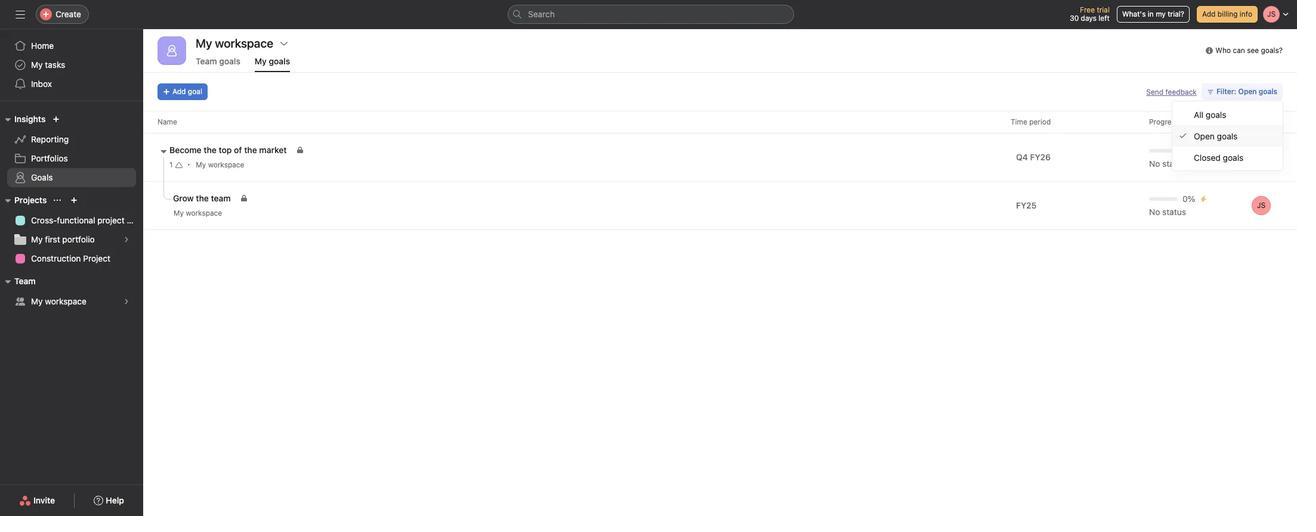 Task type: locate. For each thing, give the bounding box(es) containing it.
home
[[31, 41, 54, 51]]

construction project
[[31, 254, 110, 264]]

goals for all goals
[[1206, 110, 1227, 120]]

1
[[169, 161, 173, 169]]

goals for closed goals
[[1223, 152, 1244, 163]]

cross-functional project plan
[[31, 215, 143, 226]]

0% down open goals
[[1183, 146, 1196, 156]]

add for add goal
[[172, 87, 186, 96]]

1 vertical spatial open
[[1194, 131, 1215, 141]]

grow the team link
[[173, 192, 240, 205]]

0 vertical spatial my workspace
[[196, 161, 244, 169]]

goals for my goals
[[269, 56, 290, 66]]

fy26
[[1030, 152, 1051, 162]]

who
[[1216, 46, 1231, 55]]

the for top
[[204, 145, 217, 155]]

new project or portfolio image
[[71, 197, 78, 204]]

my workspace down the 'construction'
[[31, 297, 86, 307]]

days
[[1081, 14, 1097, 23]]

my inside teams element
[[31, 297, 43, 307]]

my workspace down grow the team
[[174, 209, 222, 218]]

the right of
[[244, 145, 257, 155]]

my down team dropdown button
[[31, 297, 43, 307]]

create
[[56, 9, 81, 19]]

0 vertical spatial team
[[196, 56, 217, 66]]

2 vertical spatial workspace
[[45, 297, 86, 307]]

the left top
[[204, 145, 217, 155]]

filter: open goals
[[1217, 87, 1278, 96]]

portfolios
[[31, 153, 68, 164]]

cross-functional project plan link
[[7, 211, 143, 230]]

0 horizontal spatial open
[[1194, 131, 1215, 141]]

inbox
[[31, 79, 52, 89]]

first
[[45, 235, 60, 245]]

insights button
[[0, 112, 46, 127]]

goals
[[219, 56, 240, 66], [269, 56, 290, 66], [1259, 87, 1278, 96], [1206, 110, 1227, 120], [1217, 131, 1238, 141], [1223, 152, 1244, 163]]

0 vertical spatial workspace
[[208, 161, 244, 169]]

home link
[[7, 36, 136, 56]]

0 vertical spatial my workspace button
[[191, 157, 264, 174]]

0 vertical spatial no status
[[1149, 159, 1186, 169]]

team down the 'construction'
[[14, 276, 36, 286]]

1 vertical spatial no status
[[1149, 207, 1186, 217]]

name
[[158, 118, 177, 127]]

add inside add goal button
[[172, 87, 186, 96]]

team up the goal
[[196, 56, 217, 66]]

0 vertical spatial open
[[1239, 87, 1257, 96]]

add billing info button
[[1197, 6, 1258, 23]]

what's
[[1122, 10, 1146, 19]]

my
[[255, 56, 267, 66], [31, 60, 43, 70], [196, 161, 206, 169], [174, 209, 184, 218], [31, 235, 43, 245], [31, 297, 43, 307]]

0 horizontal spatial add
[[172, 87, 186, 96]]

open inside "dropdown button"
[[1239, 87, 1257, 96]]

add for add billing info
[[1202, 10, 1216, 19]]

2 status from the top
[[1163, 207, 1186, 217]]

team
[[211, 193, 231, 204]]

1 vertical spatial 0%
[[1183, 194, 1196, 204]]

who can see goals?
[[1216, 46, 1283, 55]]

goals down open goals "link"
[[1223, 152, 1244, 163]]

my workspace button down 'become the top of the market'
[[191, 157, 264, 174]]

project
[[97, 215, 125, 226]]

new image
[[53, 116, 60, 123]]

hide sidebar image
[[16, 10, 25, 19]]

my first portfolio
[[31, 235, 95, 245]]

1 vertical spatial my workspace
[[174, 209, 222, 218]]

goals down show options 'icon'
[[269, 56, 290, 66]]

my workspace button down grow the team link
[[168, 208, 242, 220]]

0% down closed
[[1183, 194, 1196, 204]]

open
[[1239, 87, 1257, 96], [1194, 131, 1215, 141]]

no
[[1149, 159, 1160, 169], [1149, 207, 1160, 217]]

all
[[1194, 110, 1204, 120]]

1 vertical spatial status
[[1163, 207, 1186, 217]]

invite
[[33, 496, 55, 506]]

0 vertical spatial 0%
[[1183, 146, 1196, 156]]

portfolio
[[62, 235, 95, 245]]

goals right all
[[1206, 110, 1227, 120]]

team inside dropdown button
[[14, 276, 36, 286]]

insights element
[[0, 109, 143, 190]]

workspace down construction project 'link'
[[45, 297, 86, 307]]

my goals link
[[255, 56, 290, 72]]

0 vertical spatial no
[[1149, 159, 1160, 169]]

my workspace down top
[[196, 161, 244, 169]]

goals up owner
[[1259, 87, 1278, 96]]

workspace
[[208, 161, 244, 169], [186, 209, 222, 218], [45, 297, 86, 307]]

workspace down grow the team link
[[186, 209, 222, 218]]

top
[[219, 145, 232, 155]]

open right filter:
[[1239, 87, 1257, 96]]

1 vertical spatial no
[[1149, 207, 1160, 217]]

2 0% from the top
[[1183, 194, 1196, 204]]

1 vertical spatial team
[[14, 276, 36, 286]]

free trial 30 days left
[[1070, 5, 1110, 23]]

workspace down top
[[208, 161, 244, 169]]

0 vertical spatial add
[[1202, 10, 1216, 19]]

1 no from the top
[[1149, 159, 1160, 169]]

team
[[196, 56, 217, 66], [14, 276, 36, 286]]

feedback
[[1166, 87, 1197, 96]]

search list box
[[508, 5, 794, 24]]

goals up closed goals link
[[1217, 131, 1238, 141]]

my left the first
[[31, 235, 43, 245]]

add inside the add billing info button
[[1202, 10, 1216, 19]]

my workspace
[[196, 161, 244, 169], [174, 209, 222, 218], [31, 297, 86, 307]]

my workspace
[[196, 36, 273, 50]]

status
[[1163, 159, 1186, 169], [1163, 207, 1186, 217]]

team goals
[[196, 56, 240, 66]]

my tasks link
[[7, 56, 136, 75]]

1 0% from the top
[[1183, 146, 1196, 156]]

open up closed
[[1194, 131, 1215, 141]]

goals for open goals
[[1217, 131, 1238, 141]]

q4 fy26
[[1016, 152, 1051, 162]]

grow
[[173, 193, 194, 204]]

owner
[[1251, 118, 1273, 127]]

2 vertical spatial my workspace
[[31, 297, 86, 307]]

•
[[187, 160, 191, 169]]

goals link
[[7, 168, 136, 187]]

goals inside "link"
[[1217, 131, 1238, 141]]

filter:
[[1217, 87, 1237, 96]]

1 vertical spatial my workspace button
[[168, 208, 242, 220]]

add goal button
[[158, 84, 208, 100]]

my down my workspace
[[255, 56, 267, 66]]

create button
[[36, 5, 89, 24]]

inbox link
[[7, 75, 136, 94]]

1 vertical spatial add
[[172, 87, 186, 96]]

my first portfolio link
[[7, 230, 136, 249]]

add left the goal
[[172, 87, 186, 96]]

time period
[[1011, 118, 1051, 127]]

the left team
[[196, 193, 209, 204]]

progress
[[1149, 118, 1179, 127]]

add left billing
[[1202, 10, 1216, 19]]

1 horizontal spatial open
[[1239, 87, 1257, 96]]

0 vertical spatial status
[[1163, 159, 1186, 169]]

add billing info
[[1202, 10, 1253, 19]]

add goal
[[172, 87, 202, 96]]

goals down my workspace
[[219, 56, 240, 66]]

goals
[[31, 172, 53, 183]]

add
[[1202, 10, 1216, 19], [172, 87, 186, 96]]

1 horizontal spatial team
[[196, 56, 217, 66]]

0 horizontal spatial team
[[14, 276, 36, 286]]

my inside 'projects' element
[[31, 235, 43, 245]]

1 horizontal spatial add
[[1202, 10, 1216, 19]]

reporting
[[31, 134, 69, 144]]

1 vertical spatial workspace
[[186, 209, 222, 218]]

search
[[528, 9, 555, 19]]

trial?
[[1168, 10, 1185, 19]]

q4
[[1016, 152, 1028, 162]]

my workspace button
[[191, 157, 264, 174], [168, 208, 242, 220]]

my left tasks
[[31, 60, 43, 70]]



Task type: describe. For each thing, give the bounding box(es) containing it.
in
[[1148, 10, 1154, 19]]

2 no from the top
[[1149, 207, 1160, 217]]

my right •
[[196, 161, 206, 169]]

goals?
[[1261, 46, 1283, 55]]

q4 fy26 button
[[1011, 149, 1066, 166]]

goals for team goals
[[219, 56, 240, 66]]

my workspace for the my workspace dropdown button to the bottom
[[174, 209, 222, 218]]

project
[[83, 254, 110, 264]]

goals inside "dropdown button"
[[1259, 87, 1278, 96]]

team for team
[[14, 276, 36, 286]]

show options, current sort, top image
[[54, 197, 61, 204]]

1 no status from the top
[[1149, 159, 1186, 169]]

see details, my workspace image
[[123, 298, 130, 306]]

my
[[1156, 10, 1166, 19]]

functional
[[57, 215, 95, 226]]

send
[[1147, 87, 1164, 96]]

workspace inside teams element
[[45, 297, 86, 307]]

team button
[[0, 275, 36, 289]]

search button
[[508, 5, 794, 24]]

period
[[1030, 118, 1051, 127]]

all goals link
[[1173, 104, 1283, 125]]

closed goals link
[[1173, 147, 1283, 168]]

collapse subgoal list for the goal become the top of the market image
[[159, 147, 168, 156]]

open inside "link"
[[1194, 131, 1215, 141]]

projects element
[[0, 190, 143, 271]]

my inside "link"
[[31, 60, 43, 70]]

what's in my trial?
[[1122, 10, 1185, 19]]

see details, my first portfolio image
[[123, 236, 130, 243]]

my workspace link
[[7, 292, 136, 312]]

30
[[1070, 14, 1079, 23]]

projects
[[14, 195, 47, 205]]

plan
[[127, 215, 143, 226]]

cross-
[[31, 215, 57, 226]]

closed goals
[[1194, 152, 1244, 163]]

filter: open goals button
[[1202, 84, 1283, 100]]

closed
[[1194, 152, 1221, 163]]

fy25
[[1016, 201, 1037, 211]]

js
[[1257, 201, 1266, 210]]

send feedback
[[1147, 87, 1197, 96]]

info
[[1240, 10, 1253, 19]]

reporting link
[[7, 130, 136, 149]]

invite button
[[11, 491, 63, 512]]

teams element
[[0, 271, 143, 314]]

grow the team
[[173, 193, 231, 204]]

market
[[259, 145, 287, 155]]

goal
[[188, 87, 202, 96]]

my goals
[[255, 56, 290, 66]]

open goals
[[1194, 131, 1238, 141]]

the for team
[[196, 193, 209, 204]]

open goals link
[[1173, 125, 1283, 147]]

my down grow
[[174, 209, 184, 218]]

1 button
[[167, 159, 185, 171]]

become the top of the market link
[[169, 144, 296, 157]]

help
[[106, 496, 124, 506]]

send feedback link
[[1147, 87, 1197, 98]]

1 status from the top
[[1163, 159, 1186, 169]]

free
[[1080, 5, 1095, 14]]

team goals link
[[196, 56, 240, 72]]

fy25 button
[[1011, 198, 1052, 214]]

help button
[[86, 491, 132, 512]]

see
[[1247, 46, 1259, 55]]

projects button
[[0, 193, 47, 208]]

insights
[[14, 114, 46, 124]]

show options image
[[279, 39, 289, 48]]

team for team goals
[[196, 56, 217, 66]]

construction project link
[[7, 249, 136, 269]]

billing
[[1218, 10, 1238, 19]]

time
[[1011, 118, 1027, 127]]

become
[[169, 145, 202, 155]]

my workspace inside teams element
[[31, 297, 86, 307]]

trial
[[1097, 5, 1110, 14]]

become the top of the market
[[169, 145, 287, 155]]

my workspace for the topmost the my workspace dropdown button
[[196, 161, 244, 169]]

can
[[1233, 46, 1245, 55]]

construction
[[31, 254, 81, 264]]

what's in my trial? button
[[1117, 6, 1190, 23]]

2 no status from the top
[[1149, 207, 1186, 217]]

global element
[[0, 29, 143, 101]]

portfolios link
[[7, 149, 136, 168]]

js button
[[1252, 196, 1271, 215]]

tasks
[[45, 60, 65, 70]]

my tasks
[[31, 60, 65, 70]]



Task type: vqa. For each thing, say whether or not it's contained in the screenshot.
option
no



